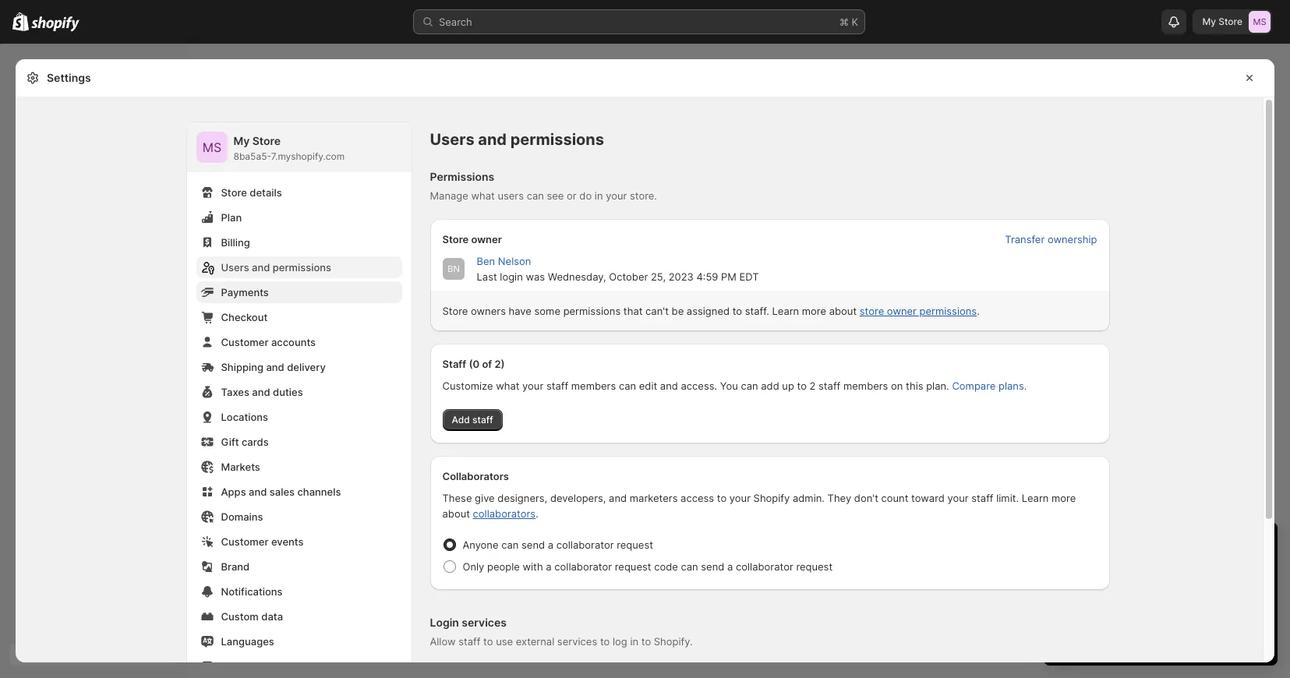 Task type: describe. For each thing, give the bounding box(es) containing it.
plan.
[[927, 380, 950, 392]]

3 inside '3 days left in your trial' "dropdown button"
[[1060, 537, 1070, 555]]

can right the code
[[681, 561, 699, 573]]

just
[[1076, 605, 1093, 618]]

on inside 3 days left in your trial element
[[1132, 565, 1144, 577]]

in inside "dropdown button"
[[1142, 537, 1155, 555]]

on inside settings dialog
[[892, 380, 904, 392]]

anyone
[[463, 539, 499, 551]]

to left log
[[601, 636, 610, 648]]

languages
[[221, 636, 274, 648]]

count
[[882, 492, 909, 505]]

shopify image
[[31, 16, 80, 32]]

taxes and duties link
[[196, 381, 402, 403]]

manage
[[430, 190, 469, 202]]

left
[[1114, 537, 1138, 555]]

wednesday,
[[548, 271, 607, 283]]

login
[[430, 616, 459, 629]]

apps and sales channels link
[[196, 481, 402, 503]]

staff down some
[[547, 380, 569, 392]]

that
[[624, 305, 643, 317]]

store owner
[[443, 233, 502, 246]]

transfer
[[1006, 233, 1045, 246]]

your right toward
[[948, 492, 969, 505]]

0 vertical spatial .
[[977, 305, 980, 317]]

and inside these give designers, developers, and marketers access to your shopify admin. they don't count toward your staff limit. learn more about
[[609, 492, 627, 505]]

people
[[487, 561, 520, 573]]

⌘ k
[[840, 16, 859, 28]]

search
[[439, 16, 472, 28]]

collaborator for send
[[557, 539, 614, 551]]

0 horizontal spatial services
[[462, 616, 507, 629]]

store details
[[221, 186, 282, 199]]

your up first
[[1173, 590, 1194, 602]]

a right with
[[546, 561, 552, 573]]

pm
[[722, 271, 737, 283]]

plans.
[[999, 380, 1027, 392]]

and right edit
[[661, 380, 678, 392]]

0 horizontal spatial owner
[[472, 233, 502, 246]]

custom data
[[221, 611, 283, 623]]

to inside these give designers, developers, and marketers access to your shopify admin. they don't count toward your staff limit. learn more about
[[717, 492, 727, 505]]

collaborators
[[443, 470, 509, 483]]

my store 8ba5a5-7.myshopify.com
[[234, 134, 345, 162]]

do
[[580, 190, 592, 202]]

toward
[[912, 492, 945, 505]]

languages link
[[196, 631, 402, 653]]

can right you
[[741, 380, 759, 392]]

staff.
[[745, 305, 770, 317]]

3 days left in your trial
[[1060, 537, 1224, 555]]

0 vertical spatial users
[[430, 130, 475, 149]]

policies
[[221, 661, 258, 673]]

of
[[482, 358, 492, 370]]

sales
[[270, 486, 295, 498]]

be
[[672, 305, 684, 317]]

details
[[250, 186, 282, 199]]

add
[[761, 380, 780, 392]]

1 members from the left
[[572, 380, 616, 392]]

settings
[[47, 71, 91, 84]]

ben
[[477, 255, 495, 268]]

developers,
[[551, 492, 606, 505]]

your trial ends on
[[1060, 565, 1146, 577]]

customer for customer accounts
[[221, 336, 269, 349]]

can inside permissions manage what users can see or do in your store.
[[527, 190, 544, 202]]

store left my store icon
[[1219, 16, 1243, 27]]

your inside "dropdown button"
[[1159, 537, 1192, 555]]

and inside "taxes and duties" link
[[252, 386, 270, 399]]

shipping
[[221, 361, 264, 374]]

a right the code
[[728, 561, 733, 573]]

to right log
[[642, 636, 651, 648]]

extend
[[1137, 590, 1170, 602]]

staff (0 of 2)
[[443, 358, 505, 370]]

ends
[[1105, 565, 1129, 577]]

limit.
[[997, 492, 1019, 505]]

ownership
[[1048, 233, 1098, 246]]

0 horizontal spatial send
[[522, 539, 545, 551]]

trial inside select a plan to extend your shopify trial for just $1/month for your first 3 months.
[[1236, 590, 1254, 602]]

plan
[[221, 211, 242, 224]]

staff
[[443, 358, 467, 370]]

brand link
[[196, 556, 402, 578]]

marketers
[[630, 492, 678, 505]]

payments link
[[196, 282, 402, 303]]

accounts
[[271, 336, 316, 349]]

0 horizontal spatial more
[[802, 305, 827, 317]]

shipping and delivery link
[[196, 356, 402, 378]]

with
[[523, 561, 543, 573]]

permissions
[[430, 170, 495, 183]]

your
[[1060, 565, 1082, 577]]

taxes
[[221, 386, 250, 399]]

notifications link
[[196, 581, 402, 603]]

2 for from the left
[[1144, 605, 1158, 618]]

transfer ownership button
[[1006, 233, 1098, 246]]

my for my store
[[1203, 16, 1217, 27]]

to left staff.
[[733, 305, 743, 317]]

and up permissions
[[478, 130, 507, 149]]

and inside apps and sales channels link
[[249, 486, 267, 498]]

my store image
[[196, 132, 227, 163]]

staff inside "login services allow staff to use external services to log in to shopify."
[[459, 636, 481, 648]]

collaborator down these give designers, developers, and marketers access to your shopify admin. they don't count toward your staff limit. learn more about
[[736, 561, 794, 573]]

access.
[[681, 380, 718, 392]]

users and permissions inside shop settings menu element
[[221, 261, 331, 274]]

permissions inside 'users and permissions' link
[[273, 261, 331, 274]]

k
[[852, 16, 859, 28]]

code
[[655, 561, 678, 573]]

anyone can send a collaborator request
[[463, 539, 654, 551]]

permissions up plan.
[[920, 305, 977, 317]]

store owner permissions link
[[860, 305, 977, 317]]

more inside these give designers, developers, and marketers access to your shopify admin. they don't count toward your staff limit. learn more about
[[1052, 492, 1077, 505]]

my store image
[[1250, 11, 1271, 33]]

only
[[463, 561, 485, 573]]

was
[[526, 271, 545, 283]]

avatar with initials b n image
[[443, 258, 464, 280]]

plan
[[1101, 590, 1122, 602]]

and inside shipping and delivery link
[[266, 361, 285, 374]]

to inside select a plan to extend your shopify trial for just $1/month for your first 3 months.
[[1125, 590, 1134, 602]]

some
[[535, 305, 561, 317]]

don't
[[855, 492, 879, 505]]

a down developers,
[[548, 539, 554, 551]]

store for store details
[[221, 186, 247, 199]]

allow
[[430, 636, 456, 648]]



Task type: locate. For each thing, give the bounding box(es) containing it.
1 horizontal spatial in
[[631, 636, 639, 648]]

my left my store icon
[[1203, 16, 1217, 27]]

owner right the store at right top
[[888, 305, 917, 317]]

about down these
[[443, 508, 470, 520]]

your
[[606, 190, 627, 202], [523, 380, 544, 392], [730, 492, 751, 505], [948, 492, 969, 505], [1159, 537, 1192, 555], [1173, 590, 1194, 602], [1161, 605, 1182, 618]]

and right apps in the left bottom of the page
[[249, 486, 267, 498]]

login
[[500, 271, 523, 283]]

in inside "login services allow staff to use external services to log in to shopify."
[[631, 636, 639, 648]]

permissions up permissions manage what users can see or do in your store.
[[511, 130, 605, 149]]

1 vertical spatial about
[[443, 508, 470, 520]]

0 horizontal spatial for
[[1060, 605, 1073, 618]]

learn inside these give designers, developers, and marketers access to your shopify admin. they don't count toward your staff limit. learn more about
[[1022, 492, 1049, 505]]

1 horizontal spatial learn
[[1022, 492, 1049, 505]]

apps and sales channels
[[221, 486, 341, 498]]

1 vertical spatial learn
[[1022, 492, 1049, 505]]

1 vertical spatial on
[[1132, 565, 1144, 577]]

25,
[[651, 271, 666, 283]]

3 days left in your trial button
[[1044, 523, 1278, 555]]

collaborator down anyone can send a collaborator request
[[555, 561, 612, 573]]

external
[[516, 636, 555, 648]]

locations link
[[196, 406, 402, 428]]

staff right 2
[[819, 380, 841, 392]]

request down 'admin.'
[[797, 561, 833, 573]]

1 vertical spatial send
[[701, 561, 725, 573]]

what down 2)
[[496, 380, 520, 392]]

for down extend
[[1144, 605, 1158, 618]]

what
[[471, 190, 495, 202], [496, 380, 520, 392]]

1 horizontal spatial more
[[1052, 492, 1077, 505]]

gift cards link
[[196, 431, 402, 453]]

customer events
[[221, 536, 304, 548]]

in
[[595, 190, 603, 202], [1142, 537, 1155, 555], [631, 636, 639, 648]]

permissions down wednesday,
[[564, 305, 621, 317]]

2 vertical spatial trial
[[1236, 590, 1254, 602]]

ms button
[[196, 132, 227, 163]]

1 vertical spatial more
[[1052, 492, 1077, 505]]

1 horizontal spatial users and permissions
[[430, 130, 605, 149]]

0 horizontal spatial trial
[[1085, 565, 1103, 577]]

services up use
[[462, 616, 507, 629]]

customer down checkout
[[221, 336, 269, 349]]

what left users
[[471, 190, 495, 202]]

about inside these give designers, developers, and marketers access to your shopify admin. they don't count toward your staff limit. learn more about
[[443, 508, 470, 520]]

transfer ownership
[[1006, 233, 1098, 246]]

more
[[802, 305, 827, 317], [1052, 492, 1077, 505]]

1 horizontal spatial about
[[830, 305, 857, 317]]

settings dialog
[[16, 59, 1275, 679]]

my store
[[1203, 16, 1243, 27]]

and left marketers
[[609, 492, 627, 505]]

in inside permissions manage what users can see or do in your store.
[[595, 190, 603, 202]]

give
[[475, 492, 495, 505]]

and right the taxes
[[252, 386, 270, 399]]

1 vertical spatial my
[[234, 134, 250, 147]]

trial inside "dropdown button"
[[1196, 537, 1224, 555]]

store
[[860, 305, 885, 317]]

add
[[452, 414, 470, 426]]

users inside shop settings menu element
[[221, 261, 249, 274]]

what inside permissions manage what users can see or do in your store.
[[471, 190, 495, 202]]

1 vertical spatial customer
[[221, 536, 269, 548]]

your left first
[[1161, 605, 1182, 618]]

checkout
[[221, 311, 268, 324]]

learn
[[773, 305, 800, 317], [1022, 492, 1049, 505]]

markets link
[[196, 456, 402, 478]]

1 vertical spatial in
[[1142, 537, 1155, 555]]

1 horizontal spatial shopify
[[1197, 590, 1233, 602]]

permissions down billing link
[[273, 261, 331, 274]]

0 vertical spatial learn
[[773, 305, 800, 317]]

0 vertical spatial customer
[[221, 336, 269, 349]]

members left this
[[844, 380, 889, 392]]

checkout link
[[196, 307, 402, 328]]

trial up months.
[[1236, 590, 1254, 602]]

send up with
[[522, 539, 545, 551]]

0 vertical spatial my
[[1203, 16, 1217, 27]]

1 horizontal spatial members
[[844, 380, 889, 392]]

1 vertical spatial .
[[536, 508, 539, 520]]

custom data link
[[196, 606, 402, 628]]

0 vertical spatial 3
[[1060, 537, 1070, 555]]

store up the avatar with initials b n
[[443, 233, 469, 246]]

shopify up months.
[[1197, 590, 1233, 602]]

users
[[498, 190, 524, 202]]

1 vertical spatial shopify
[[1197, 590, 1233, 602]]

1 vertical spatial users
[[221, 261, 249, 274]]

0 vertical spatial owner
[[472, 233, 502, 246]]

store for store owners have some permissions that can't be assigned to staff. learn more about store owner permissions .
[[443, 305, 468, 317]]

1 horizontal spatial what
[[496, 380, 520, 392]]

more up days
[[1052, 492, 1077, 505]]

store up plan
[[221, 186, 247, 199]]

0 vertical spatial users and permissions
[[430, 130, 605, 149]]

owner up ben
[[472, 233, 502, 246]]

on
[[892, 380, 904, 392], [1132, 565, 1144, 577]]

0 vertical spatial in
[[595, 190, 603, 202]]

about left the store at right top
[[830, 305, 857, 317]]

to left use
[[484, 636, 493, 648]]

can left see
[[527, 190, 544, 202]]

1 horizontal spatial owner
[[888, 305, 917, 317]]

assigned
[[687, 305, 730, 317]]

apps
[[221, 486, 246, 498]]

0 vertical spatial services
[[462, 616, 507, 629]]

add staff link
[[443, 409, 503, 431]]

(0
[[469, 358, 480, 370]]

0 horizontal spatial users and permissions
[[221, 261, 331, 274]]

0 horizontal spatial 3
[[1060, 537, 1070, 555]]

cards
[[242, 436, 269, 448]]

for
[[1060, 605, 1073, 618], [1144, 605, 1158, 618]]

1 vertical spatial services
[[558, 636, 598, 648]]

collaborator for with
[[555, 561, 612, 573]]

1 vertical spatial trial
[[1085, 565, 1103, 577]]

2 horizontal spatial trial
[[1236, 590, 1254, 602]]

1 horizontal spatial 3
[[1206, 605, 1213, 618]]

1 horizontal spatial send
[[701, 561, 725, 573]]

your right left
[[1159, 537, 1192, 555]]

2 members from the left
[[844, 380, 889, 392]]

2)
[[495, 358, 505, 370]]

1 vertical spatial what
[[496, 380, 520, 392]]

to right plan
[[1125, 590, 1134, 602]]

staff right add
[[473, 414, 493, 426]]

0 vertical spatial send
[[522, 539, 545, 551]]

0 vertical spatial more
[[802, 305, 827, 317]]

payments
[[221, 286, 269, 299]]

request for send
[[617, 539, 654, 551]]

staff left limit.
[[972, 492, 994, 505]]

dialog
[[1282, 59, 1291, 663]]

1 horizontal spatial trial
[[1196, 537, 1224, 555]]

0 horizontal spatial members
[[572, 380, 616, 392]]

0 horizontal spatial in
[[595, 190, 603, 202]]

customize
[[443, 380, 493, 392]]

plan link
[[196, 207, 402, 229]]

send right the code
[[701, 561, 725, 573]]

can up people
[[502, 539, 519, 551]]

0 horizontal spatial about
[[443, 508, 470, 520]]

have
[[509, 305, 532, 317]]

.
[[977, 305, 980, 317], [536, 508, 539, 520]]

1 horizontal spatial .
[[977, 305, 980, 317]]

my
[[1203, 16, 1217, 27], [234, 134, 250, 147]]

trial right your
[[1085, 565, 1103, 577]]

learn right staff.
[[773, 305, 800, 317]]

for down select
[[1060, 605, 1073, 618]]

in right left
[[1142, 537, 1155, 555]]

2 horizontal spatial in
[[1142, 537, 1155, 555]]

your inside permissions manage what users can see or do in your store.
[[606, 190, 627, 202]]

in right log
[[631, 636, 639, 648]]

domains
[[221, 511, 263, 523]]

0 horizontal spatial on
[[892, 380, 904, 392]]

0 horizontal spatial learn
[[773, 305, 800, 317]]

shopify inside select a plan to extend your shopify trial for just $1/month for your first 3 months.
[[1197, 590, 1233, 602]]

users down billing
[[221, 261, 249, 274]]

shopify inside these give designers, developers, and marketers access to your shopify admin. they don't count toward your staff limit. learn more about
[[754, 492, 790, 505]]

1 vertical spatial users and permissions
[[221, 261, 331, 274]]

this
[[906, 380, 924, 392]]

0 horizontal spatial what
[[471, 190, 495, 202]]

0 horizontal spatial shopify
[[754, 492, 790, 505]]

can
[[527, 190, 544, 202], [619, 380, 637, 392], [741, 380, 759, 392], [502, 539, 519, 551], [681, 561, 699, 573]]

users and permissions up permissions manage what users can see or do in your store.
[[430, 130, 605, 149]]

collaborator down developers,
[[557, 539, 614, 551]]

1 horizontal spatial for
[[1144, 605, 1158, 618]]

on right ends
[[1132, 565, 1144, 577]]

store for store owner
[[443, 233, 469, 246]]

delivery
[[287, 361, 326, 374]]

gift cards
[[221, 436, 269, 448]]

data
[[262, 611, 283, 623]]

shipping and delivery
[[221, 361, 326, 374]]

0 horizontal spatial users
[[221, 261, 249, 274]]

learn right limit.
[[1022, 492, 1049, 505]]

permissions manage what users can see or do in your store.
[[430, 170, 657, 202]]

1 horizontal spatial on
[[1132, 565, 1144, 577]]

october
[[609, 271, 648, 283]]

ben nelson link
[[477, 255, 531, 268]]

months.
[[1216, 605, 1254, 618]]

customer down 'domains'
[[221, 536, 269, 548]]

7.myshopify.com
[[271, 151, 345, 162]]

users
[[430, 130, 475, 149], [221, 261, 249, 274]]

domains link
[[196, 506, 402, 528]]

3 days left in your trial element
[[1044, 563, 1278, 666]]

my up 8ba5a5-
[[234, 134, 250, 147]]

channels
[[298, 486, 341, 498]]

customer accounts
[[221, 336, 316, 349]]

3 up your
[[1060, 537, 1070, 555]]

. down designers,
[[536, 508, 539, 520]]

your right access
[[730, 492, 751, 505]]

0 vertical spatial shopify
[[754, 492, 790, 505]]

shopify.
[[654, 636, 693, 648]]

staff right allow on the left of page
[[459, 636, 481, 648]]

8ba5a5-
[[234, 151, 271, 162]]

owner
[[472, 233, 502, 246], [888, 305, 917, 317]]

store inside my store 8ba5a5-7.myshopify.com
[[252, 134, 281, 147]]

a left plan
[[1093, 590, 1099, 602]]

see
[[547, 190, 564, 202]]

and down 'customer accounts'
[[266, 361, 285, 374]]

notifications
[[221, 586, 283, 598]]

compare
[[953, 380, 996, 392]]

trial up first
[[1196, 537, 1224, 555]]

and up payments
[[252, 261, 270, 274]]

these give designers, developers, and marketers access to your shopify admin. they don't count toward your staff limit. learn more about
[[443, 492, 1077, 520]]

2 vertical spatial in
[[631, 636, 639, 648]]

store up 8ba5a5-
[[252, 134, 281, 147]]

custom
[[221, 611, 259, 623]]

staff inside these give designers, developers, and marketers access to your shopify admin. they don't count toward your staff limit. learn more about
[[972, 492, 994, 505]]

0 vertical spatial about
[[830, 305, 857, 317]]

your left store.
[[606, 190, 627, 202]]

services right external
[[558, 636, 598, 648]]

only people with a collaborator request code can send a collaborator request
[[463, 561, 833, 573]]

customer
[[221, 336, 269, 349], [221, 536, 269, 548]]

login services allow staff to use external services to log in to shopify.
[[430, 616, 693, 648]]

admin.
[[793, 492, 825, 505]]

can left edit
[[619, 380, 637, 392]]

1 for from the left
[[1060, 605, 1073, 618]]

1 horizontal spatial my
[[1203, 16, 1217, 27]]

in right the do
[[595, 190, 603, 202]]

shopify image
[[12, 12, 29, 31]]

request
[[617, 539, 654, 551], [615, 561, 652, 573], [797, 561, 833, 573]]

on left this
[[892, 380, 904, 392]]

0 horizontal spatial my
[[234, 134, 250, 147]]

to left 2
[[798, 380, 807, 392]]

permissions
[[511, 130, 605, 149], [273, 261, 331, 274], [564, 305, 621, 317], [920, 305, 977, 317]]

shopify left 'admin.'
[[754, 492, 790, 505]]

customer for customer events
[[221, 536, 269, 548]]

request for with
[[615, 561, 652, 573]]

store details link
[[196, 182, 402, 204]]

more right staff.
[[802, 305, 827, 317]]

billing link
[[196, 232, 402, 253]]

0 vertical spatial what
[[471, 190, 495, 202]]

a inside select a plan to extend your shopify trial for just $1/month for your first 3 months.
[[1093, 590, 1099, 602]]

1 vertical spatial 3
[[1206, 605, 1213, 618]]

0 horizontal spatial .
[[536, 508, 539, 520]]

customer inside 'link'
[[221, 536, 269, 548]]

request left the code
[[615, 561, 652, 573]]

send
[[522, 539, 545, 551], [701, 561, 725, 573]]

1 vertical spatial owner
[[888, 305, 917, 317]]

and inside 'users and permissions' link
[[252, 261, 270, 274]]

members left edit
[[572, 380, 616, 392]]

1 customer from the top
[[221, 336, 269, 349]]

1 horizontal spatial users
[[430, 130, 475, 149]]

nelson
[[498, 255, 531, 268]]

3 right first
[[1206, 605, 1213, 618]]

0 vertical spatial trial
[[1196, 537, 1224, 555]]

2 customer from the top
[[221, 536, 269, 548]]

request up only people with a collaborator request code can send a collaborator request
[[617, 539, 654, 551]]

users and permissions down billing link
[[221, 261, 331, 274]]

users up permissions
[[430, 130, 475, 149]]

users and permissions
[[430, 130, 605, 149], [221, 261, 331, 274]]

edit
[[639, 380, 658, 392]]

your right customize
[[523, 380, 544, 392]]

to right access
[[717, 492, 727, 505]]

about
[[830, 305, 857, 317], [443, 508, 470, 520]]

a
[[548, 539, 554, 551], [546, 561, 552, 573], [728, 561, 733, 573], [1093, 590, 1099, 602]]

locations
[[221, 411, 268, 424]]

. up compare
[[977, 305, 980, 317]]

these
[[443, 492, 472, 505]]

policies link
[[196, 656, 402, 678]]

to
[[733, 305, 743, 317], [798, 380, 807, 392], [717, 492, 727, 505], [1125, 590, 1134, 602], [484, 636, 493, 648], [601, 636, 610, 648], [642, 636, 651, 648]]

my inside my store 8ba5a5-7.myshopify.com
[[234, 134, 250, 147]]

store left owners
[[443, 305, 468, 317]]

my for my store 8ba5a5-7.myshopify.com
[[234, 134, 250, 147]]

3 inside select a plan to extend your shopify trial for just $1/month for your first 3 months.
[[1206, 605, 1213, 618]]

markets
[[221, 461, 260, 473]]

shop settings menu element
[[187, 122, 411, 679]]

1 horizontal spatial services
[[558, 636, 598, 648]]

0 vertical spatial on
[[892, 380, 904, 392]]

select a plan to extend your shopify trial for just $1/month for your first 3 months.
[[1060, 590, 1254, 618]]



Task type: vqa. For each thing, say whether or not it's contained in the screenshot.
⌘ at the right of the page
yes



